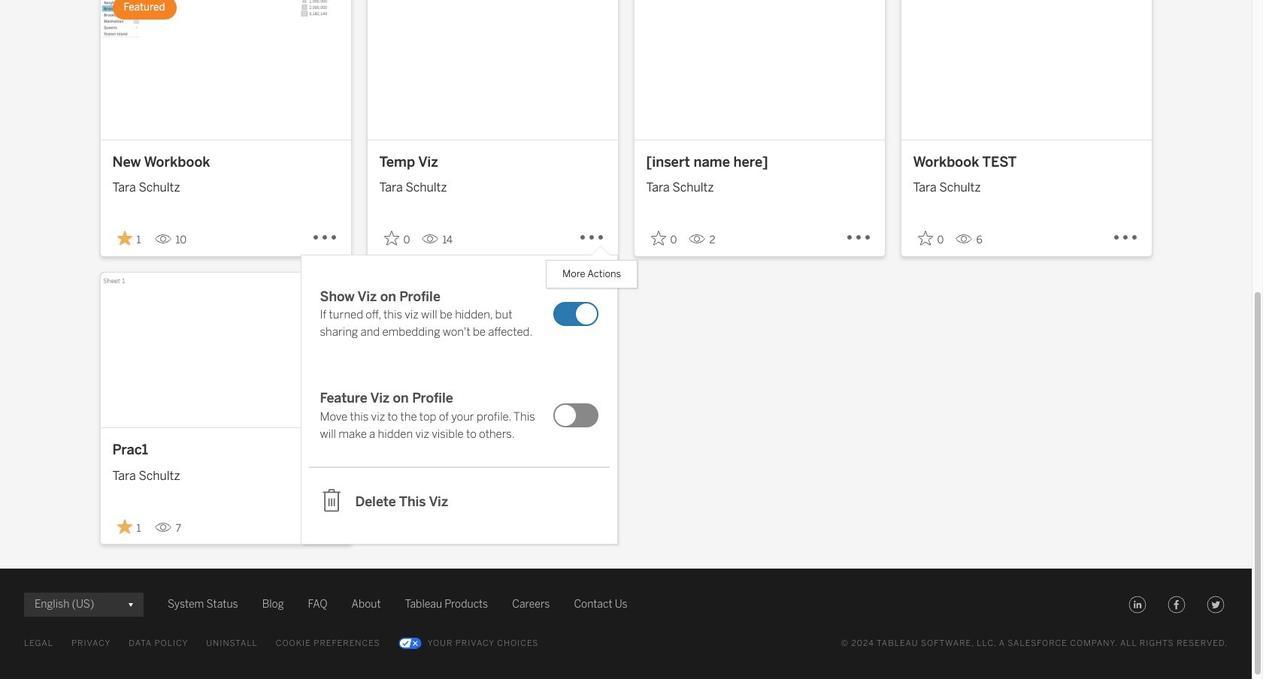 Task type: vqa. For each thing, say whether or not it's contained in the screenshot.
4th Workbook thumbnail from left
no



Task type: locate. For each thing, give the bounding box(es) containing it.
add favorite image
[[384, 231, 399, 246], [918, 231, 933, 246]]

featured element
[[112, 0, 176, 19]]

1 add favorite button from the left
[[379, 226, 415, 251]]

Remove Favorite button
[[112, 226, 149, 251], [112, 515, 149, 540]]

Add Favorite button
[[379, 226, 415, 251], [646, 226, 682, 251], [913, 226, 949, 251]]

selected language element
[[35, 593, 133, 618]]

workbook thumbnail image
[[100, 0, 351, 140], [367, 0, 618, 140], [634, 0, 885, 140], [901, 0, 1152, 140], [100, 273, 351, 428]]

menu item
[[309, 263, 610, 365], [309, 365, 610, 469]]

1 remove favorite button from the top
[[112, 226, 149, 251]]

add favorite image
[[651, 231, 666, 246]]

remove favorite image
[[117, 231, 132, 246]]

1 horizontal spatial add favorite image
[[918, 231, 933, 246]]

dialog
[[301, 246, 617, 545]]

2 menu item from the top
[[309, 365, 610, 469]]

0 vertical spatial remove favorite button
[[112, 226, 149, 251]]

2 add favorite image from the left
[[918, 231, 933, 246]]

1 horizontal spatial add favorite button
[[646, 226, 682, 251]]

0 horizontal spatial add favorite button
[[379, 226, 415, 251]]

1 vertical spatial remove favorite button
[[112, 515, 149, 540]]

2 horizontal spatial add favorite button
[[913, 226, 949, 251]]

0 horizontal spatial add favorite image
[[384, 231, 399, 246]]

2 remove favorite button from the top
[[112, 515, 149, 540]]



Task type: describe. For each thing, give the bounding box(es) containing it.
2 add favorite button from the left
[[646, 226, 682, 251]]

1 add favorite image from the left
[[384, 231, 399, 246]]

remove favorite image
[[117, 519, 132, 534]]

1 menu item from the top
[[309, 263, 610, 365]]

list options menu
[[301, 255, 617, 545]]

more actions image
[[579, 225, 606, 252]]

3 add favorite button from the left
[[913, 226, 949, 251]]



